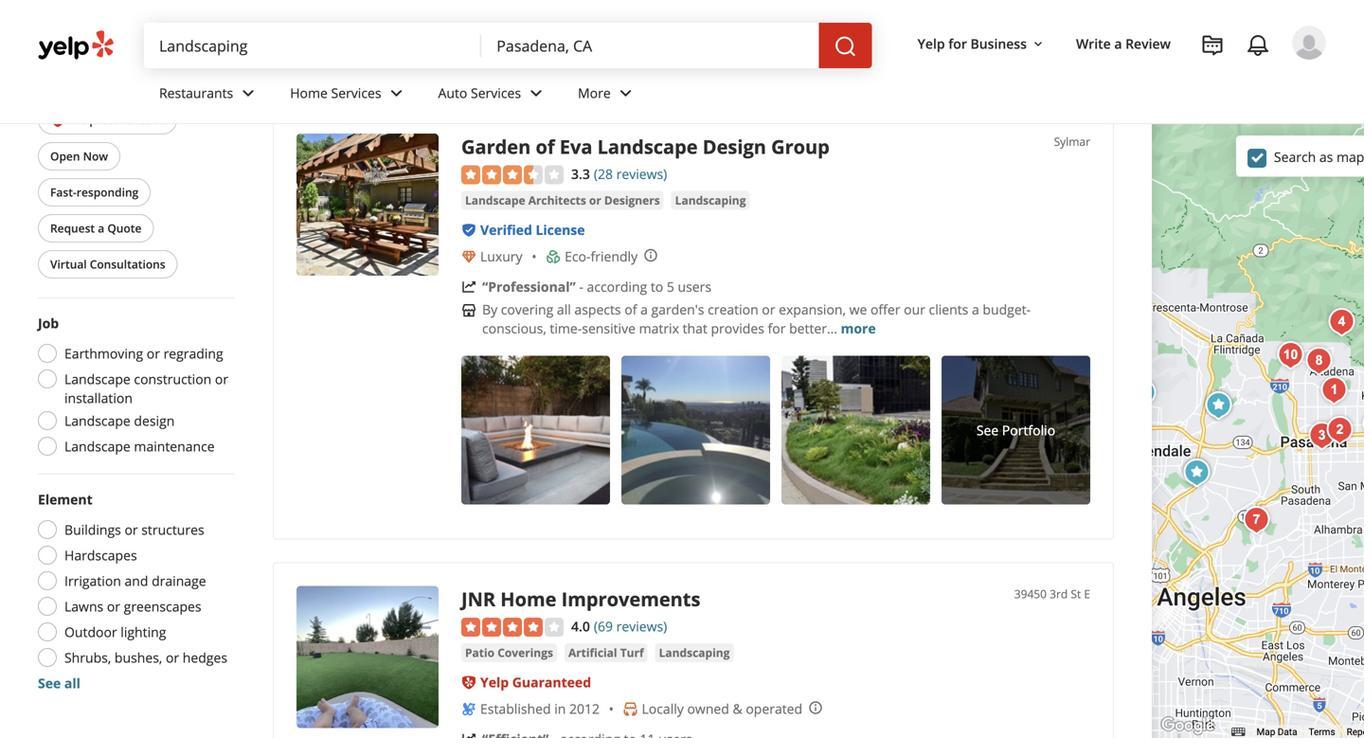 Task type: describe. For each thing, give the bounding box(es) containing it.
more link
[[563, 68, 653, 123]]

"professional" - according to 5 users
[[482, 278, 712, 296]]

things to do, nail salons, plumbers text field
[[144, 23, 482, 68]]

artscape gardens image
[[1238, 501, 1276, 539]]

0 horizontal spatial yelp guaranteed button
[[38, 105, 177, 135]]

4.0
[[571, 617, 590, 635]]

union landscape image
[[1303, 417, 1341, 455]]

map
[[1337, 148, 1364, 166]]

with
[[941, 2, 968, 20]]

landscaping button for top the landscaping link
[[672, 191, 750, 210]]

earthmoving or regrading
[[64, 344, 223, 362]]

design
[[703, 133, 766, 159]]

search image
[[834, 35, 857, 58]]

group containing yelp guaranteed
[[34, 74, 235, 282]]

patio coverings link
[[461, 644, 557, 662]]

restaurants
[[159, 84, 233, 102]]

16 luxury v2 image
[[461, 249, 477, 264]]

outdoor lighting
[[64, 623, 166, 641]]

artificial turf link
[[565, 644, 648, 662]]

"trino
[[482, 2, 519, 20]]

shrubs, bushes, or hedges
[[64, 649, 227, 667]]

architects
[[528, 192, 586, 208]]

for inside button
[[949, 35, 967, 53]]

see for see portfolio
[[977, 421, 999, 439]]

projects image
[[1202, 34, 1224, 57]]

review
[[1126, 35, 1171, 53]]

auto services link
[[423, 68, 563, 123]]

16 trending v2 image
[[461, 279, 477, 294]]

patio coverings button
[[461, 644, 557, 662]]

owned
[[687, 700, 729, 718]]

see all button
[[38, 674, 80, 692]]

landscape design
[[64, 412, 175, 430]]

16 bizhouse v2 image
[[461, 303, 477, 318]]

locally owned & operated
[[642, 700, 803, 718]]

24 chevron down v2 image for more
[[615, 82, 637, 105]]

waterwise landscapes image
[[1357, 406, 1364, 443]]

creation
[[708, 300, 759, 318]]

1 vertical spatial landscaping link
[[655, 644, 734, 662]]

of up into
[[766, 2, 779, 20]]

regrading
[[164, 344, 223, 362]]

landscaping for landscaping "button" related to top the landscaping link
[[675, 192, 746, 208]]

-
[[579, 278, 584, 296]]

or inside 'landscape construction or installation'
[[215, 370, 228, 388]]

artificial turf
[[568, 645, 644, 661]]

map
[[1257, 726, 1276, 738]]

39450 3rd st e
[[1015, 586, 1091, 602]]

a up matrix
[[641, 300, 648, 318]]

yelp inside button
[[918, 35, 945, 53]]

bob b. image
[[1292, 26, 1327, 60]]

operated
[[746, 700, 803, 718]]

budget-
[[983, 300, 1031, 318]]

offer
[[871, 300, 901, 318]]

verified
[[480, 221, 532, 239]]

installation
[[64, 389, 133, 407]]

we
[[850, 300, 867, 318]]

open
[[50, 148, 80, 164]]

lighting
[[121, 623, 166, 641]]

(28 reviews)
[[594, 165, 667, 183]]

more
[[578, 84, 611, 102]]

bushes,
[[115, 649, 162, 667]]

improvements
[[562, 586, 701, 612]]

home services
[[290, 84, 381, 102]]

request a quote button
[[38, 214, 154, 243]]

shrubs,
[[64, 649, 111, 667]]

virtual consultations
[[50, 256, 165, 272]]

1 horizontal spatial home
[[501, 586, 557, 612]]

yelp for business button
[[910, 27, 1054, 61]]

of inside by covering all aspects of a garden's creation or expansion, we offer our clients a budget- conscious, time-sensitive matrix that provides for better…
[[625, 300, 637, 318]]

into
[[750, 21, 774, 39]]

different
[[482, 21, 536, 39]]

all inside by covering all aspects of a garden's creation or expansion, we offer our clients a budget- conscious, time-sensitive matrix that provides for better…
[[557, 300, 571, 318]]

buildings or structures
[[64, 521, 204, 539]]

jnr
[[461, 586, 496, 612]]

did
[[606, 2, 626, 20]]

flores artscape image
[[1178, 454, 1216, 492]]

(69 reviews) link
[[594, 615, 667, 636]]

more for we
[[841, 319, 876, 337]]

landscaping for landscaping "button" for bottommost the landscaping link
[[659, 645, 730, 661]]

open now button
[[38, 142, 120, 171]]

4 star rating image
[[461, 618, 564, 637]]

a inside button
[[98, 220, 104, 236]]

element
[[38, 490, 93, 508]]

2 horizontal spatial and
[[996, 2, 1020, 20]]

or left hedges
[[166, 649, 179, 667]]

fast-responding
[[50, 184, 139, 200]]

none field address, neighborhood, city, state or zip
[[482, 23, 819, 68]]

pasadena garden care image
[[1316, 371, 1354, 409]]

3rd
[[1050, 586, 1068, 602]]

matrix
[[639, 319, 679, 337]]

structures
[[141, 521, 204, 539]]

established
[[480, 700, 551, 718]]

garden of eva landscape design group link
[[461, 133, 830, 159]]

garden of eva landscape design group
[[461, 133, 830, 159]]

new image landscaping image
[[1321, 411, 1359, 449]]

patio coverings
[[465, 645, 553, 661]]

open now
[[50, 148, 108, 164]]

5
[[667, 278, 675, 296]]

santiago's landscape services image
[[1301, 342, 1338, 380]]

as
[[1320, 148, 1334, 166]]

virtual
[[50, 256, 87, 272]]

miguel's gardening service image
[[1323, 303, 1361, 341]]

landscape for landscape design
[[64, 412, 131, 430]]

by
[[482, 300, 498, 318]]

902 building and development image
[[1124, 374, 1162, 412]]

a…"
[[777, 21, 800, 39]]

or up outdoor lighting
[[107, 597, 120, 615]]

reviews) for eva
[[617, 165, 667, 183]]

according
[[587, 278, 647, 296]]

virtual consultations button
[[38, 250, 178, 279]]

option group containing element
[[32, 490, 235, 693]]

design
[[134, 412, 175, 430]]

39450
[[1015, 586, 1047, 602]]

coverings
[[498, 645, 553, 661]]

artificial
[[568, 645, 617, 661]]

a right write
[[1115, 35, 1122, 53]]

and for drainage
[[125, 572, 148, 590]]

artificial turf button
[[565, 644, 648, 662]]

landscape for landscape construction or installation
[[64, 370, 131, 388]]

3.3
[[571, 165, 590, 183]]

lawns or greenscapes
[[64, 597, 201, 615]]

or inside by covering all aspects of a garden's creation or expansion, we offer our clients a budget- conscious, time-sensitive matrix that provides for better…
[[762, 300, 776, 318]]

sylmar
[[1054, 133, 1091, 149]]

drainage
[[152, 572, 206, 590]]

a right did
[[629, 2, 637, 20]]

1 vertical spatial guaranteed
[[512, 673, 591, 691]]

16 trending v2 image
[[461, 732, 477, 738]]

a left mix
[[1023, 2, 1031, 20]]

e
[[1084, 586, 1091, 602]]



Task type: locate. For each thing, give the bounding box(es) containing it.
landscape architects or designers button
[[461, 191, 664, 210]]

landscaping up owned
[[659, 645, 730, 661]]

search as map
[[1274, 148, 1364, 166]]

1 reviews) from the top
[[617, 165, 667, 183]]

landscape architects or designers
[[465, 192, 660, 208]]

verified license
[[480, 221, 585, 239]]

etc.
[[611, 21, 633, 39]]

1 vertical spatial option group
[[32, 490, 235, 693]]

all down the 'shrubs,' at left bottom
[[64, 674, 80, 692]]

0 horizontal spatial all
[[64, 674, 80, 692]]

reviews) up turf
[[617, 617, 667, 635]]

all up time-
[[557, 300, 571, 318]]

yelp right 16 yelp guaranteed v2 image
[[73, 111, 97, 127]]

iconyelpguaranteedbadgesmall image
[[461, 675, 477, 690], [461, 675, 477, 690]]

user actions element
[[903, 24, 1353, 140]]

repo
[[1347, 726, 1364, 738]]

users
[[678, 278, 712, 296]]

restaurants link
[[144, 68, 275, 123]]

or right creation
[[762, 300, 776, 318]]

1 horizontal spatial more link
[[841, 319, 876, 337]]

landscape construction or installation
[[64, 370, 228, 407]]

24 chevron down v2 image for restaurants
[[237, 82, 260, 105]]

side
[[807, 2, 833, 20]]

dirt
[[971, 2, 993, 20]]

1 vertical spatial see
[[38, 674, 61, 692]]

1 horizontal spatial yelp guaranteed button
[[480, 673, 591, 691]]

1 24 chevron down v2 image from the left
[[237, 82, 260, 105]]

none field up home services
[[144, 23, 482, 68]]

fast-responding button
[[38, 178, 151, 207]]

1 vertical spatial landscaping button
[[655, 644, 734, 662]]

16 speech v2 image
[[461, 4, 477, 19]]

in
[[555, 700, 566, 718]]

group
[[771, 133, 830, 159]]

or down (28
[[589, 192, 601, 208]]

0 horizontal spatial our
[[782, 2, 804, 20]]

our inside "trino and his team did a complete makeover of our side yard. we started with dirt and a mix of different rocks/brick etc. he transformed it into a…"
[[782, 2, 804, 20]]

home services link
[[275, 68, 423, 123]]

now
[[83, 148, 108, 164]]

for inside by covering all aspects of a garden's creation or expansion, we offer our clients a budget- conscious, time-sensitive matrix that provides for better…
[[768, 319, 786, 337]]

1 horizontal spatial and
[[523, 2, 546, 20]]

guaranteed up in
[[512, 673, 591, 691]]

1 horizontal spatial yelp
[[480, 673, 509, 691]]

services left 24 chevron down v2 icon
[[471, 84, 521, 102]]

0 horizontal spatial yelp
[[73, 111, 97, 127]]

1 horizontal spatial yelp guaranteed
[[480, 673, 591, 691]]

none field things to do, nail salons, plumbers
[[144, 23, 482, 68]]

and left 'his'
[[523, 2, 546, 20]]

filters
[[38, 38, 85, 58]]

yelp guaranteed button up established in 2012
[[480, 673, 591, 691]]

0 vertical spatial see
[[977, 421, 999, 439]]

a right clients
[[972, 300, 980, 318]]

24 chevron down v2 image inside restaurants link
[[237, 82, 260, 105]]

landscape inside button
[[465, 192, 525, 208]]

of down according at the top left of the page
[[625, 300, 637, 318]]

0 vertical spatial more link
[[803, 21, 838, 39]]

0 vertical spatial landscaping button
[[672, 191, 750, 210]]

24 chevron down v2 image
[[237, 82, 260, 105], [385, 82, 408, 105], [615, 82, 637, 105]]

map region
[[1099, 0, 1364, 738]]

eco-
[[565, 247, 591, 265]]

landscaping link up owned
[[655, 644, 734, 662]]

patio
[[465, 645, 495, 661]]

home up 4 star rating image
[[501, 586, 557, 612]]

all inside option group
[[64, 674, 80, 692]]

responding
[[77, 184, 139, 200]]

landscaping link down design
[[672, 191, 750, 210]]

reviews) for improvements
[[617, 617, 667, 635]]

services for home services
[[331, 84, 381, 102]]

0 vertical spatial guaranteed
[[99, 111, 165, 127]]

reviews) inside 'link'
[[617, 165, 667, 183]]

or right buildings
[[125, 521, 138, 539]]

0 horizontal spatial 24 chevron down v2 image
[[237, 82, 260, 105]]

1 horizontal spatial for
[[949, 35, 967, 53]]

24 chevron down v2 image
[[525, 82, 548, 105]]

more down 'side'
[[803, 21, 838, 39]]

1 vertical spatial for
[[768, 319, 786, 337]]

our up a…"
[[782, 2, 804, 20]]

0 vertical spatial our
[[782, 2, 804, 20]]

address, neighborhood, city, state or zip text field
[[482, 23, 819, 68]]

2 services from the left
[[471, 84, 521, 102]]

24 chevron down v2 image for home services
[[385, 82, 408, 105]]

guaranteed up now at the left top of the page
[[99, 111, 165, 127]]

24 chevron down v2 image right more
[[615, 82, 637, 105]]

landscape down landscape design
[[64, 437, 131, 455]]

0 vertical spatial more
[[803, 21, 838, 39]]

services down things to do, nail salons, plumbers text box
[[331, 84, 381, 102]]

and right dirt
[[996, 2, 1020, 20]]

0 vertical spatial reviews)
[[617, 165, 667, 183]]

map data button
[[1257, 725, 1298, 738]]

1 vertical spatial landscaping
[[659, 645, 730, 661]]

info icon image
[[644, 248, 659, 263], [644, 248, 659, 263], [808, 700, 824, 716], [808, 700, 824, 716]]

yelp guaranteed button up now at the left top of the page
[[38, 105, 177, 135]]

1 horizontal spatial 24 chevron down v2 image
[[385, 82, 408, 105]]

see all
[[38, 674, 80, 692]]

hedges
[[183, 649, 227, 667]]

1 horizontal spatial more
[[841, 319, 876, 337]]

0 vertical spatial landscaping link
[[672, 191, 750, 210]]

(28
[[594, 165, 613, 183]]

0 horizontal spatial yelp guaranteed
[[73, 111, 165, 127]]

group
[[34, 74, 235, 282]]

option group
[[32, 314, 235, 461], [32, 490, 235, 693]]

1 horizontal spatial services
[[471, 84, 521, 102]]

landscaping
[[675, 192, 746, 208], [659, 645, 730, 661]]

option group containing job
[[32, 314, 235, 461]]

jnr home improvements
[[461, 586, 701, 612]]

st
[[1071, 586, 1081, 602]]

2 24 chevron down v2 image from the left
[[385, 82, 408, 105]]

a left quote at left top
[[98, 220, 104, 236]]

24 chevron down v2 image right restaurants
[[237, 82, 260, 105]]

16 chevron down v2 image
[[1031, 37, 1046, 52]]

it
[[738, 21, 746, 39]]

1 horizontal spatial all
[[557, 300, 571, 318]]

provides
[[711, 319, 765, 337]]

&
[[733, 700, 743, 718]]

guaranteed inside button
[[99, 111, 165, 127]]

lopez tree service image
[[1272, 336, 1310, 374]]

1 vertical spatial more
[[841, 319, 876, 337]]

our right offer
[[904, 300, 926, 318]]

1 option group from the top
[[32, 314, 235, 461]]

for left better…
[[768, 319, 786, 337]]

landscaping button down design
[[672, 191, 750, 210]]

reviews) down garden of eva landscape design group
[[617, 165, 667, 183]]

1 vertical spatial home
[[501, 586, 557, 612]]

1 horizontal spatial see
[[977, 421, 999, 439]]

2 option group from the top
[[32, 490, 235, 693]]

verified license button
[[480, 221, 585, 239]]

transformed
[[657, 21, 735, 39]]

1 vertical spatial our
[[904, 300, 926, 318]]

droughtscape image
[[1200, 387, 1238, 425], [1200, 387, 1238, 425]]

2 horizontal spatial 24 chevron down v2 image
[[615, 82, 637, 105]]

home down things to do, nail salons, plumbers text box
[[290, 84, 328, 102]]

see for see all
[[38, 674, 61, 692]]

1 services from the left
[[331, 84, 381, 102]]

a
[[629, 2, 637, 20], [1023, 2, 1031, 20], [1115, 35, 1122, 53], [98, 220, 104, 236], [641, 300, 648, 318], [972, 300, 980, 318]]

3 24 chevron down v2 image from the left
[[615, 82, 637, 105]]

1 vertical spatial more link
[[841, 319, 876, 337]]

irrigation and drainage
[[64, 572, 206, 590]]

designers
[[604, 192, 660, 208]]

16 verified v2 image
[[461, 222, 477, 238]]

guaranteed
[[99, 111, 165, 127], [512, 673, 591, 691]]

more link for we
[[841, 319, 876, 337]]

yelp guaranteed up now at the left top of the page
[[73, 111, 165, 127]]

1 horizontal spatial our
[[904, 300, 926, 318]]

or up the construction
[[147, 344, 160, 362]]

0 horizontal spatial services
[[331, 84, 381, 102]]

locally
[[642, 700, 684, 718]]

2 horizontal spatial yelp
[[918, 35, 945, 53]]

0 vertical spatial yelp
[[918, 35, 945, 53]]

search
[[1274, 148, 1316, 166]]

0 horizontal spatial home
[[290, 84, 328, 102]]

conscious,
[[482, 319, 547, 337]]

0 horizontal spatial more link
[[803, 21, 838, 39]]

more link down 'side'
[[803, 21, 838, 39]]

0 vertical spatial option group
[[32, 314, 235, 461]]

hardscapes
[[64, 546, 137, 564]]

terms link
[[1309, 726, 1336, 738]]

landscaping button up owned
[[655, 644, 734, 662]]

home inside home services link
[[290, 84, 328, 102]]

flores artscape image
[[1178, 454, 1216, 492]]

see inside option group
[[38, 674, 61, 692]]

more down we
[[841, 319, 876, 337]]

aspects
[[575, 300, 621, 318]]

2 reviews) from the top
[[617, 617, 667, 635]]

mix
[[1034, 2, 1057, 20]]

request a quote
[[50, 220, 142, 236]]

none field down complete
[[482, 23, 819, 68]]

and for his
[[523, 2, 546, 20]]

1 vertical spatial reviews)
[[617, 617, 667, 635]]

yelp down started
[[918, 35, 945, 53]]

see portfolio link
[[942, 356, 1091, 505]]

24 chevron down v2 image inside more link
[[615, 82, 637, 105]]

16 locally owned v2 image
[[623, 702, 638, 717]]

landscape for landscape maintenance
[[64, 437, 131, 455]]

landscaping down design
[[675, 192, 746, 208]]

yelp for business
[[918, 35, 1027, 53]]

write a review
[[1076, 35, 1171, 53]]

eva
[[560, 133, 593, 159]]

24 chevron down v2 image left auto on the left of page
[[385, 82, 408, 105]]

consultations
[[90, 256, 165, 272]]

more link down we
[[841, 319, 876, 337]]

by covering all aspects of a garden's creation or expansion, we offer our clients a budget- conscious, time-sensitive matrix that provides for better…
[[482, 300, 1031, 337]]

of left 'eva'
[[536, 133, 555, 159]]

0 vertical spatial yelp guaranteed
[[73, 111, 165, 127]]

business
[[971, 35, 1027, 53]]

his
[[550, 2, 568, 20]]

16 eco friendly v2 image
[[546, 249, 561, 264]]

landscape up installation at bottom left
[[64, 370, 131, 388]]

luxury
[[480, 247, 523, 265]]

turf
[[620, 645, 644, 661]]

16 established in v2 image
[[461, 702, 477, 717]]

friendly
[[591, 247, 638, 265]]

request
[[50, 220, 95, 236]]

more link for side
[[803, 21, 838, 39]]

outdoor
[[64, 623, 117, 641]]

3.3 link
[[571, 163, 590, 183]]

0 horizontal spatial guaranteed
[[99, 111, 165, 127]]

garden's
[[651, 300, 704, 318]]

maintenance
[[134, 437, 215, 455]]

yelp down patio coverings button on the left bottom of the page
[[480, 673, 509, 691]]

landscaping button for bottommost the landscaping link
[[655, 644, 734, 662]]

0 horizontal spatial more
[[803, 21, 838, 39]]

map data
[[1257, 726, 1298, 738]]

16 yelp guaranteed v2 image
[[50, 113, 65, 128]]

landscape maintenance
[[64, 437, 215, 455]]

yelp guaranteed inside button
[[73, 111, 165, 127]]

expansion,
[[779, 300, 846, 318]]

yelp guaranteed button
[[38, 105, 177, 135], [480, 673, 591, 691]]

1 vertical spatial yelp guaranteed button
[[480, 673, 591, 691]]

1 vertical spatial yelp
[[73, 111, 97, 127]]

2012
[[569, 700, 600, 718]]

terms
[[1309, 726, 1336, 738]]

landscape up (28 reviews) 'link'
[[598, 133, 698, 159]]

None search field
[[144, 23, 872, 68]]

buildings
[[64, 521, 121, 539]]

0 horizontal spatial for
[[768, 319, 786, 337]]

yelp
[[918, 35, 945, 53], [73, 111, 97, 127], [480, 673, 509, 691]]

more for side
[[803, 21, 838, 39]]

started
[[894, 2, 938, 20]]

None field
[[144, 23, 482, 68], [482, 23, 819, 68]]

landscape down '3.3 star rating' image
[[465, 192, 525, 208]]

greenscapes
[[124, 597, 201, 615]]

landscape for landscape architects or designers
[[465, 192, 525, 208]]

keyboard shortcuts image
[[1232, 728, 1246, 736]]

services for auto services
[[471, 84, 521, 102]]

2 vertical spatial yelp
[[480, 673, 509, 691]]

sensitive
[[582, 319, 636, 337]]

24 chevron down v2 image inside home services link
[[385, 82, 408, 105]]

1 none field from the left
[[144, 23, 482, 68]]

more
[[803, 21, 838, 39], [841, 319, 876, 337]]

landscape down installation at bottom left
[[64, 412, 131, 430]]

for down with
[[949, 35, 967, 53]]

yelp guaranteed up established in 2012
[[480, 673, 591, 691]]

quote
[[107, 220, 142, 236]]

0 vertical spatial landscaping
[[675, 192, 746, 208]]

portfolio
[[1002, 421, 1056, 439]]

eco-friendly
[[565, 247, 638, 265]]

notifications image
[[1247, 34, 1270, 57]]

2 none field from the left
[[482, 23, 819, 68]]

auto
[[438, 84, 468, 102]]

0 vertical spatial home
[[290, 84, 328, 102]]

established in 2012
[[480, 700, 600, 718]]

services
[[331, 84, 381, 102], [471, 84, 521, 102]]

1 horizontal spatial guaranteed
[[512, 673, 591, 691]]

google image
[[1157, 714, 1220, 738]]

1 vertical spatial all
[[64, 674, 80, 692]]

0 horizontal spatial and
[[125, 572, 148, 590]]

landscape inside 'landscape construction or installation'
[[64, 370, 131, 388]]

0 vertical spatial all
[[557, 300, 571, 318]]

1 vertical spatial yelp guaranteed
[[480, 673, 591, 691]]

0 vertical spatial yelp guaranteed button
[[38, 105, 177, 135]]

0 vertical spatial for
[[949, 35, 967, 53]]

complete
[[640, 2, 698, 20]]

or down regrading
[[215, 370, 228, 388]]

business categories element
[[144, 68, 1327, 123]]

of right mix
[[1060, 2, 1073, 20]]

our inside by covering all aspects of a garden's creation or expansion, we offer our clients a budget- conscious, time-sensitive matrix that provides for better…
[[904, 300, 926, 318]]

or inside button
[[589, 192, 601, 208]]

and up lawns or greenscapes at the bottom of the page
[[125, 572, 148, 590]]

earthmoving
[[64, 344, 143, 362]]

0 horizontal spatial see
[[38, 674, 61, 692]]

3.3 star rating image
[[461, 165, 564, 184]]

lawns
[[64, 597, 103, 615]]



Task type: vqa. For each thing, say whether or not it's contained in the screenshot.
16 yelp guaranteed v2 Icon
yes



